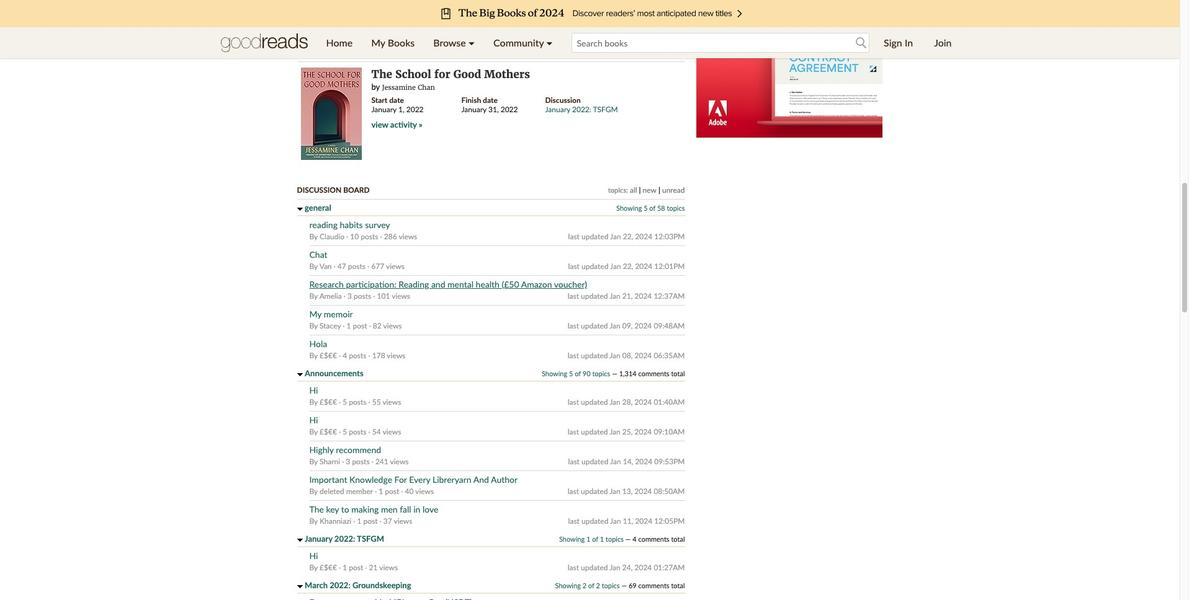 Task type: locate. For each thing, give the bounding box(es) containing it.
06:35am
[[654, 351, 685, 361]]

habits
[[340, 220, 363, 230]]

1,314
[[619, 370, 637, 378]]

· left 101
[[373, 292, 375, 301]]

by left amelia link
[[309, 292, 318, 301]]

0 vertical spatial hi
[[309, 386, 318, 396]]

▾ for community ▾
[[547, 37, 553, 48]]

updated left 25,
[[581, 428, 608, 437]]

to
[[341, 505, 349, 515]]

9 by from the top
[[309, 487, 318, 497]]

£$€€ inside hi by £$€€ ·     5 posts     ·     54 views
[[320, 428, 337, 437]]

5 inside hi by £$€€ ·     5 posts     ·     54 views
[[343, 428, 347, 437]]

updated up showing 2 of 2 topics 'link' at the bottom
[[581, 564, 608, 573]]

Search for books to add to your shelves search field
[[572, 33, 870, 53]]

updated for important knowledge for every libreryarn and author by     deleted member     ·     1 post     ·     40 views
[[581, 487, 608, 497]]

12:03pm
[[655, 232, 685, 242]]

january inside start date january  1, 2022
[[372, 105, 397, 115]]

3 by from the top
[[309, 292, 318, 301]]

deleted
[[320, 487, 344, 497]]

3 £$€€ link from the top
[[320, 428, 337, 437]]

+ image left march
[[297, 586, 303, 589]]

post left 82
[[353, 322, 367, 331]]

views right 21
[[379, 564, 398, 573]]

general
[[305, 203, 331, 213]]

highly recommend by sharni ·     3 posts     ·     241 views
[[309, 445, 409, 467]]

1 horizontal spatial discussion
[[545, 96, 581, 105]]

every
[[409, 475, 430, 486]]

date for 1,
[[389, 96, 404, 105]]

1 2022 from the left
[[406, 105, 424, 115]]

£$€€ link down hola
[[320, 351, 337, 361]]

views inside my memoir by stacey ·     1 post     ·     82 views
[[383, 322, 402, 331]]

2 comments from the top
[[639, 536, 670, 544]]

1 horizontal spatial 2
[[596, 582, 600, 590]]

2 vertical spatial comments
[[639, 582, 670, 590]]

updated for my memoir by stacey ·     1 post     ·     82 views
[[581, 322, 608, 331]]

2024 for hola by £$€€ ·     4 posts     ·     178 views
[[635, 351, 652, 361]]

£$€€ for hi by £$€€ ·     5 posts     ·     54 views
[[320, 428, 337, 437]]

research participation: reading and mental health (£50 amazon voucher) by amelia ·     3 posts     ·     101 views
[[309, 279, 587, 301]]

views down fall
[[394, 517, 413, 526]]

hi up march
[[309, 551, 318, 562]]

£$€€ link down announcements link
[[320, 398, 337, 407]]

posts down 'participation:'
[[354, 292, 371, 301]]

2 by from the top
[[309, 262, 318, 271]]

posts inside hi by £$€€ ·     5 posts     ·     55 views
[[349, 398, 367, 407]]

jan left 25,
[[610, 428, 621, 437]]

jan up last updated jan 22, 2024 12:01pm
[[610, 232, 621, 242]]

2024 for my memoir by stacey ·     1 post     ·     82 views
[[635, 322, 652, 331]]

3 comments from the top
[[639, 582, 670, 590]]

1 vertical spatial the
[[309, 505, 324, 515]]

the left key
[[309, 505, 324, 515]]

2 £$€€ from the top
[[320, 398, 337, 407]]

4 £$€€ from the top
[[320, 564, 337, 573]]

0 vertical spatial —
[[612, 370, 618, 378]]

my books
[[371, 37, 415, 48]]

2 2022 from the left
[[501, 105, 518, 115]]

hi link up march
[[309, 551, 318, 562]]

sign in
[[884, 37, 913, 48]]

1 £$€€ from the top
[[320, 351, 337, 361]]

last updated jan 24, 2024 01:27am
[[568, 564, 685, 573]]

9 updated from the top
[[581, 487, 608, 497]]

4 updated from the top
[[581, 322, 608, 331]]

0 vertical spatial 22,
[[623, 232, 633, 242]]

hi inside hi by £$€€ ·     1 post     ·     21 views
[[309, 551, 318, 562]]

5 updated from the top
[[581, 351, 608, 361]]

4 by from the top
[[309, 322, 318, 331]]

0 vertical spatial comments
[[639, 370, 670, 378]]

activity
[[390, 120, 417, 130]]

1 vertical spatial —
[[626, 536, 631, 544]]

5 left 90
[[569, 370, 573, 378]]

· left 54
[[368, 428, 370, 437]]

10 updated from the top
[[582, 517, 609, 526]]

2024 for hi by £$€€ ·     5 posts     ·     55 views
[[635, 398, 652, 407]]

+ image for march 2022: groundskeeping
[[297, 586, 303, 589]]

2024 right 24,
[[635, 564, 652, 573]]

last updated jan 14, 2024 09:53pm
[[568, 458, 685, 467]]

+ image for announcements
[[297, 374, 303, 377]]

£$€€ for hi by £$€€ ·     1 post     ·     21 views
[[320, 564, 337, 573]]

hi link up highly
[[309, 415, 318, 426]]

1 ▾ from the left
[[469, 37, 475, 48]]

hi inside hi by £$€€ ·     5 posts     ·     54 views
[[309, 415, 318, 426]]

10 by from the top
[[309, 517, 318, 526]]

0 vertical spatial 2022:
[[572, 105, 592, 115]]

love
[[423, 505, 439, 515]]

views right '677'
[[386, 262, 405, 271]]

posts inside chat by van ·     47 posts     ·     677 views
[[348, 262, 366, 271]]

0 horizontal spatial ▾
[[469, 37, 475, 48]]

178
[[372, 351, 385, 361]]

discussion for discussion board
[[297, 186, 342, 195]]

posts up the recommend
[[349, 428, 367, 437]]

the
[[372, 68, 392, 81], [309, 505, 324, 515]]

—
[[612, 370, 618, 378], [626, 536, 631, 544], [622, 582, 627, 590]]

views inside hi by £$€€ ·     1 post     ·     21 views
[[379, 564, 398, 573]]

0 horizontal spatial the
[[309, 505, 324, 515]]

comments down 06:35am
[[639, 370, 670, 378]]

£$€€ link up highly
[[320, 428, 337, 437]]

2 hi link from the top
[[309, 415, 318, 426]]

+ image for january 2022: tsfgm
[[297, 540, 303, 543]]

1 vertical spatial discussion
[[297, 186, 342, 195]]

comments for tsfgm
[[639, 536, 670, 544]]

2 date from the left
[[483, 96, 498, 105]]

0 horizontal spatial my
[[309, 309, 322, 320]]

· down knowledge
[[375, 487, 377, 497]]

1 22, from the top
[[623, 232, 633, 242]]

and
[[431, 279, 445, 290]]

1 horizontal spatial the
[[372, 68, 392, 81]]

tsfgm inside discussion january 2022: tsfgm view activity »
[[593, 105, 618, 115]]

menu containing home
[[317, 27, 562, 58]]

09:53pm
[[655, 458, 685, 467]]

1 vertical spatial + image
[[297, 540, 303, 543]]

3 £$€€ from the top
[[320, 428, 337, 437]]

by inside hi by £$€€ ·     5 posts     ·     54 views
[[309, 428, 318, 437]]

8 by from the top
[[309, 458, 318, 467]]

updated down 90
[[581, 398, 608, 407]]

1 vertical spatial 22,
[[623, 262, 633, 271]]

by inside important knowledge for every libreryarn and author by     deleted member     ·     1 post     ·     40 views
[[309, 487, 318, 497]]

by down announcements link
[[309, 398, 318, 407]]

1 vertical spatial hi link
[[309, 415, 318, 426]]

2024 for important knowledge for every libreryarn and author by     deleted member     ·     1 post     ·     40 views
[[635, 487, 652, 497]]

0 vertical spatial reading
[[341, 48, 374, 57]]

2024 left 12:01pm
[[635, 262, 653, 271]]

my for my memoir by stacey ·     1 post     ·     82 views
[[309, 309, 322, 320]]

1 horizontal spatial |
[[659, 186, 661, 195]]

7 updated from the top
[[581, 428, 608, 437]]

comments right 69
[[639, 582, 670, 590]]

jan left the 08,
[[610, 351, 621, 361]]

groundskeeping
[[353, 581, 411, 591]]

the most anticipated books of 2024 image
[[93, 0, 1087, 27]]

browse ▾
[[433, 37, 475, 48]]

making
[[352, 505, 379, 515]]

2024 right 09,
[[635, 322, 652, 331]]

1 vertical spatial my
[[309, 309, 322, 320]]

total down 01:27am
[[671, 582, 685, 590]]

showing up showing 2 of 2 topics 'link' at the bottom
[[559, 536, 585, 544]]

view activity » link
[[372, 120, 423, 130]]

in
[[414, 505, 421, 515]]

2022: for tsfgm
[[335, 535, 355, 544]]

the inside "the key to making men fall in love by khanniazi ·     1 post     ·     37 views"
[[309, 505, 324, 515]]

£$€€ inside hi by £$€€ ·     5 posts     ·     55 views
[[320, 398, 337, 407]]

views right 241
[[390, 458, 409, 467]]

1 updated from the top
[[582, 232, 609, 242]]

views inside important knowledge for every libreryarn and author by     deleted member     ·     1 post     ·     40 views
[[415, 487, 434, 497]]

last updated jan 25, 2024 09:10am
[[568, 428, 685, 437]]

updated left 14, on the right of the page
[[582, 458, 609, 467]]

22, up last updated jan 22, 2024 12:01pm
[[623, 232, 633, 242]]

2024 for reading habits survey by claudio ·     10 posts     ·     286 views
[[635, 232, 653, 242]]

· up march 2022: groundskeeping
[[339, 564, 341, 573]]

£$€€ inside hi by £$€€ ·     1 post     ·     21 views
[[320, 564, 337, 573]]

jan left 21, at right
[[610, 292, 621, 301]]

£$€€ for hola by £$€€ ·     4 posts     ·     178 views
[[320, 351, 337, 361]]

updated up 90
[[581, 351, 608, 361]]

total down 06:35am
[[671, 370, 685, 378]]

views right 54
[[383, 428, 401, 437]]

showing 5 of 58 topics
[[617, 204, 685, 212]]

+ image left january 2022: tsfgm
[[297, 540, 303, 543]]

amazon
[[521, 279, 552, 290]]

by left van
[[309, 262, 318, 271]]

1 vertical spatial reading
[[399, 279, 429, 290]]

board
[[343, 186, 370, 195]]

▾
[[469, 37, 475, 48], [547, 37, 553, 48]]

hi inside hi by £$€€ ·     5 posts     ·     55 views
[[309, 386, 318, 396]]

08,
[[623, 351, 633, 361]]

2 vertical spatial hi link
[[309, 551, 318, 562]]

+ image
[[297, 374, 303, 377], [297, 540, 303, 543], [297, 586, 303, 589]]

2 total from the top
[[671, 536, 685, 544]]

showing for announcements
[[542, 370, 568, 378]]

tsfgm
[[593, 105, 618, 115], [357, 535, 384, 544]]

1 inside hi by £$€€ ·     1 post     ·     21 views
[[343, 564, 347, 573]]

last for chat by van ·     47 posts     ·     677 views
[[568, 262, 580, 271]]

1
[[347, 322, 351, 331], [379, 487, 383, 497], [357, 517, 362, 526], [587, 536, 591, 544], [600, 536, 604, 544], [343, 564, 347, 573]]

highly recommend link
[[309, 445, 381, 456]]

3 total from the top
[[671, 582, 685, 590]]

post down the key to making men fall in love link
[[364, 517, 378, 526]]

views inside the research participation: reading and mental health (£50 amazon voucher) by amelia ·     3 posts     ·     101 views
[[392, 292, 410, 301]]

0 vertical spatial my
[[371, 37, 385, 48]]

11 updated from the top
[[581, 564, 608, 573]]

topics for january 2022: tsfgm
[[606, 536, 624, 544]]

· left 47
[[334, 262, 336, 271]]

21,
[[623, 292, 633, 301]]

0 horizontal spatial discussion
[[297, 186, 342, 195]]

·
[[346, 232, 348, 242], [380, 232, 382, 242], [334, 262, 336, 271], [368, 262, 370, 271], [344, 292, 346, 301], [373, 292, 375, 301], [343, 322, 345, 331], [369, 322, 371, 331], [339, 351, 341, 361], [368, 351, 370, 361], [339, 398, 341, 407], [368, 398, 370, 407], [339, 428, 341, 437], [368, 428, 370, 437], [342, 458, 344, 467], [372, 458, 374, 467], [375, 487, 377, 497], [401, 487, 403, 497], [353, 517, 355, 526], [380, 517, 382, 526], [339, 564, 341, 573], [365, 564, 367, 573]]

(£50
[[502, 279, 519, 290]]

jan left 13, at the right
[[610, 487, 621, 497]]

0 vertical spatial total
[[671, 370, 685, 378]]

menu
[[317, 27, 562, 58]]

showing for march 2022: groundskeeping
[[555, 582, 581, 590]]

09,
[[623, 322, 633, 331]]

»
[[419, 120, 423, 130]]

11 by from the top
[[309, 564, 318, 573]]

hi up highly
[[309, 415, 318, 426]]

chan
[[418, 83, 435, 92]]

post inside hi by £$€€ ·     1 post     ·     21 views
[[349, 564, 363, 573]]

2 22, from the top
[[623, 262, 633, 271]]

amelia link
[[320, 292, 342, 301]]

1 horizontal spatial date
[[483, 96, 498, 105]]

hi link down announcements link
[[309, 386, 318, 396]]

1 horizontal spatial ▾
[[547, 37, 553, 48]]

research
[[309, 279, 344, 290]]

last updated jan 28, 2024 01:40am
[[568, 398, 685, 407]]

views right 101
[[392, 292, 410, 301]]

0 horizontal spatial 4
[[343, 351, 347, 361]]

3 hi link from the top
[[309, 551, 318, 562]]

2 vertical spatial —
[[622, 582, 627, 590]]

£$€€ link for hi by £$€€ ·     5 posts     ·     55 views
[[320, 398, 337, 407]]

of for january 2022: tsfgm
[[592, 536, 599, 544]]

▾ right browse
[[469, 37, 475, 48]]

0 vertical spatial the
[[372, 68, 392, 81]]

1 vertical spatial comments
[[639, 536, 670, 544]]

2 vertical spatial total
[[671, 582, 685, 590]]

updated down voucher)
[[581, 292, 608, 301]]

discussion for discussion january 2022: tsfgm view activity »
[[545, 96, 581, 105]]

2 vertical spatial hi
[[309, 551, 318, 562]]

£$€€ inside hola by £$€€ ·     4 posts     ·     178 views
[[320, 351, 337, 361]]

2 2 from the left
[[596, 582, 600, 590]]

· left 55
[[368, 398, 370, 407]]

posts inside hola by £$€€ ·     4 posts     ·     178 views
[[349, 351, 367, 361]]

my up stacey link
[[309, 309, 322, 320]]

0 vertical spatial january 2022: tsfgm link
[[545, 105, 618, 115]]

2 vertical spatial + image
[[297, 586, 303, 589]]

2022:
[[572, 105, 592, 115], [335, 535, 355, 544], [330, 581, 351, 591]]

4 up announcements
[[343, 351, 347, 361]]

1 horizontal spatial reading
[[399, 279, 429, 290]]

unread
[[662, 186, 685, 195]]

47
[[338, 262, 346, 271]]

showing left 90
[[542, 370, 568, 378]]

2024 for the key to making men fall in love by khanniazi ·     1 post     ·     37 views
[[635, 517, 653, 526]]

topics for announcements
[[593, 370, 611, 378]]

2024 for chat by van ·     47 posts     ·     677 views
[[635, 262, 653, 271]]

date inside start date january  1, 2022
[[389, 96, 404, 105]]

2024 right 13, at the right
[[635, 487, 652, 497]]

finish date january 31, 2022
[[462, 96, 518, 115]]

2022 inside start date january  1, 2022
[[406, 105, 424, 115]]

posts
[[361, 232, 378, 242], [348, 262, 366, 271], [354, 292, 371, 301], [349, 351, 367, 361], [349, 398, 367, 407], [349, 428, 367, 437], [352, 458, 370, 467]]

3 + image from the top
[[297, 586, 303, 589]]

updated for the key to making men fall in love by khanniazi ·     1 post     ·     37 views
[[582, 517, 609, 526]]

· down making
[[353, 517, 355, 526]]

views right 82
[[383, 322, 402, 331]]

reading inside the research participation: reading and mental health (£50 amazon voucher) by amelia ·     3 posts     ·     101 views
[[399, 279, 429, 290]]

1 vertical spatial 3
[[346, 458, 350, 467]]

updated for reading habits survey by claudio ·     10 posts     ·     286 views
[[582, 232, 609, 242]]

0 vertical spatial 3
[[348, 292, 352, 301]]

last for my memoir by stacey ·     1 post     ·     82 views
[[568, 322, 579, 331]]

2 + image from the top
[[297, 540, 303, 543]]

2022 inside finish date january 31, 2022
[[501, 105, 518, 115]]

of left 90
[[575, 370, 581, 378]]

5 by from the top
[[309, 351, 318, 361]]

comments down 12:05pm
[[639, 536, 670, 544]]

3
[[348, 292, 352, 301], [346, 458, 350, 467]]

2 ▾ from the left
[[547, 37, 553, 48]]

january inside finish date january 31, 2022
[[462, 105, 487, 115]]

hi down announcements link
[[309, 386, 318, 396]]

date right finish
[[483, 96, 498, 105]]

updated
[[582, 232, 609, 242], [582, 262, 609, 271], [581, 292, 608, 301], [581, 322, 608, 331], [581, 351, 608, 361], [581, 398, 608, 407], [581, 428, 608, 437], [582, 458, 609, 467], [581, 487, 608, 497], [582, 517, 609, 526], [581, 564, 608, 573]]

updated for hola by £$€€ ·     4 posts     ·     178 views
[[581, 351, 608, 361]]

last for hola by £$€€ ·     4 posts     ·     178 views
[[568, 351, 579, 361]]

last for reading habits survey by claudio ·     10 posts     ·     286 views
[[568, 232, 580, 242]]

views right 55
[[383, 398, 401, 407]]

updated up voucher)
[[582, 262, 609, 271]]

jan for my memoir by stacey ·     1 post     ·     82 views
[[610, 322, 621, 331]]

1 horizontal spatial 2022
[[501, 105, 518, 115]]

3 right amelia on the left of page
[[348, 292, 352, 301]]

6 updated from the top
[[581, 398, 608, 407]]

2024 right 21, at right
[[635, 292, 652, 301]]

0 vertical spatial 4
[[343, 351, 347, 361]]

24,
[[623, 564, 633, 573]]

2 updated from the top
[[582, 262, 609, 271]]

jan
[[610, 232, 621, 242], [610, 262, 621, 271], [610, 292, 621, 301], [610, 322, 621, 331], [610, 351, 621, 361], [610, 398, 621, 407], [610, 428, 621, 437], [610, 458, 621, 467], [610, 487, 621, 497], [610, 517, 621, 526], [610, 564, 621, 573]]

7 by from the top
[[309, 428, 318, 437]]

by up highly
[[309, 428, 318, 437]]

updated for highly recommend by sharni ·     3 posts     ·     241 views
[[582, 458, 609, 467]]

0 horizontal spatial 2022
[[406, 105, 424, 115]]

of left 58
[[650, 204, 656, 212]]

2022 right 1,
[[406, 105, 424, 115]]

of
[[650, 204, 656, 212], [575, 370, 581, 378], [592, 536, 599, 544], [588, 582, 595, 590]]

5 up highly recommend link
[[343, 428, 347, 437]]

date
[[389, 96, 404, 105], [483, 96, 498, 105]]

hi
[[309, 386, 318, 396], [309, 415, 318, 426], [309, 551, 318, 562]]

jan for research participation: reading and mental health (£50 amazon voucher) by amelia ·     3 posts     ·     101 views
[[610, 292, 621, 301]]

1 vertical spatial hi
[[309, 415, 318, 426]]

· left 37 at the bottom of the page
[[380, 517, 382, 526]]

jan for hi by £$€€ ·     5 posts     ·     55 views
[[610, 398, 621, 407]]

views right 286
[[399, 232, 417, 242]]

jessamine
[[382, 83, 416, 92]]

1 £$€€ link from the top
[[320, 351, 337, 361]]

post
[[353, 322, 367, 331], [385, 487, 399, 497], [364, 517, 378, 526], [349, 564, 363, 573]]

4 £$€€ link from the top
[[320, 564, 337, 573]]

van
[[320, 262, 332, 271]]

views right 178
[[387, 351, 406, 361]]

date inside finish date january 31, 2022
[[483, 96, 498, 105]]

last for important knowledge for every libreryarn and author by     deleted member     ·     1 post     ·     40 views
[[568, 487, 579, 497]]

▾ for browse ▾
[[469, 37, 475, 48]]

0 vertical spatial discussion
[[545, 96, 581, 105]]

the school for good mothers image
[[301, 68, 362, 160]]

1 horizontal spatial my
[[371, 37, 385, 48]]

updated for hi by £$€€ ·     5 posts     ·     54 views
[[581, 428, 608, 437]]

| right new
[[659, 186, 661, 195]]

£$€€ up march
[[320, 564, 337, 573]]

reading
[[341, 48, 374, 57], [399, 279, 429, 290]]

2 £$€€ link from the top
[[320, 398, 337, 407]]

0 vertical spatial + image
[[297, 374, 303, 377]]

0 horizontal spatial date
[[389, 96, 404, 105]]

Search books text field
[[572, 33, 870, 53]]

date down jessamine
[[389, 96, 404, 105]]

— down 11,
[[626, 536, 631, 544]]

by inside "the key to making men fall in love by khanniazi ·     1 post     ·     37 views"
[[309, 517, 318, 526]]

2024 right 11,
[[635, 517, 653, 526]]

8 updated from the top
[[582, 458, 609, 467]]

discussion
[[545, 96, 581, 105], [297, 186, 342, 195]]

3 hi from the top
[[309, 551, 318, 562]]

1 + image from the top
[[297, 374, 303, 377]]

0 vertical spatial tsfgm
[[593, 105, 618, 115]]

topics
[[667, 204, 685, 212], [593, 370, 611, 378], [606, 536, 624, 544], [602, 582, 620, 590]]

topics:
[[608, 186, 628, 194]]

discussion board link
[[297, 186, 370, 195]]

my for my books
[[371, 37, 385, 48]]

discussion inside discussion january 2022: tsfgm view activity »
[[545, 96, 581, 105]]

1 horizontal spatial 4
[[633, 536, 637, 544]]

28,
[[623, 398, 633, 407]]

0 horizontal spatial 2
[[583, 582, 587, 590]]

showing 2 of 2 topics link
[[555, 582, 620, 590]]

by left khanniazi
[[309, 517, 318, 526]]

0 vertical spatial hi link
[[309, 386, 318, 396]]

| right all link
[[639, 186, 641, 195]]

updated up last updated jan 22, 2024 12:01pm
[[582, 232, 609, 242]]

chat by van ·     47 posts     ·     677 views
[[309, 250, 405, 271]]

jan left 28,
[[610, 398, 621, 407]]

jan up 'last updated jan 21, 2024 12:37am'
[[610, 262, 621, 271]]

start date january  1, 2022
[[372, 96, 424, 115]]

hi for hi by £$€€ ·     1 post     ·     21 views
[[309, 551, 318, 562]]

1 horizontal spatial tsfgm
[[593, 105, 618, 115]]

1 vertical spatial tsfgm
[[357, 535, 384, 544]]

1 horizontal spatial january 2022: tsfgm link
[[545, 105, 618, 115]]

1 by from the top
[[309, 232, 318, 242]]

1 hi link from the top
[[309, 386, 318, 396]]

1 vertical spatial 2022:
[[335, 535, 355, 544]]

knowledge
[[350, 475, 392, 486]]

by down "reading"
[[309, 232, 318, 242]]

the inside the school for good mothers by jessamine chan
[[372, 68, 392, 81]]

2 vertical spatial 2022:
[[330, 581, 351, 591]]

jan for hola by £$€€ ·     4 posts     ·     178 views
[[610, 351, 621, 361]]

posts down survey
[[361, 232, 378, 242]]

claudio link
[[320, 232, 345, 242]]

by left stacey
[[309, 322, 318, 331]]

mental
[[448, 279, 474, 290]]

1 vertical spatial january 2022: tsfgm link
[[305, 535, 384, 544]]

2024 right 25,
[[635, 428, 652, 437]]

2 hi from the top
[[309, 415, 318, 426]]

0 horizontal spatial |
[[639, 186, 641, 195]]

1 date from the left
[[389, 96, 404, 105]]

by left deleted
[[309, 487, 318, 497]]

research participation: reading and mental health (£50 amazon voucher) link
[[309, 279, 587, 290]]

jan for hi by £$€€ ·     5 posts     ·     54 views
[[610, 428, 621, 437]]

showing down showing 1 of 1 topics "link"
[[555, 582, 581, 590]]

views inside highly recommend by sharni ·     3 posts     ·     241 views
[[390, 458, 409, 467]]

0 horizontal spatial tsfgm
[[357, 535, 384, 544]]

and
[[474, 475, 489, 486]]

jan for hi by £$€€ ·     1 post     ·     21 views
[[610, 564, 621, 573]]

van link
[[320, 262, 332, 271]]

3 updated from the top
[[581, 292, 608, 301]]

hola link
[[309, 339, 327, 350]]

claudio
[[320, 232, 345, 242]]

6 by from the top
[[309, 398, 318, 407]]

my inside my memoir by stacey ·     1 post     ·     82 views
[[309, 309, 322, 320]]

£$€€ for hi by £$€€ ·     5 posts     ·     55 views
[[320, 398, 337, 407]]

jan left 24,
[[610, 564, 621, 573]]

1 vertical spatial total
[[671, 536, 685, 544]]

£$€€ link
[[320, 351, 337, 361], [320, 398, 337, 407], [320, 428, 337, 437], [320, 564, 337, 573]]

jan left 14, on the right of the page
[[610, 458, 621, 467]]

1 comments from the top
[[639, 370, 670, 378]]

reading
[[309, 220, 338, 230]]

1 hi from the top
[[309, 386, 318, 396]]



Task type: vqa. For each thing, say whether or not it's contained in the screenshot.
for
yes



Task type: describe. For each thing, give the bounding box(es) containing it.
member
[[346, 487, 373, 497]]

last for hi by £$€€ ·     1 post     ·     21 views
[[568, 564, 579, 573]]

2024 for hi by £$€€ ·     5 posts     ·     54 views
[[635, 428, 652, 437]]

0 horizontal spatial reading
[[341, 48, 374, 57]]

hi link for hi by £$€€ ·     5 posts     ·     55 views
[[309, 386, 318, 396]]

my books link
[[362, 27, 424, 58]]

· left 178
[[368, 351, 370, 361]]

post inside my memoir by stacey ·     1 post     ·     82 views
[[353, 322, 367, 331]]

90
[[583, 370, 591, 378]]

3 inside the research participation: reading and mental health (£50 amazon voucher) by amelia ·     3 posts     ·     101 views
[[348, 292, 352, 301]]

hola by £$€€ ·     4 posts     ·     178 views
[[309, 339, 406, 361]]

by
[[372, 82, 380, 92]]

58
[[657, 204, 665, 212]]

13,
[[623, 487, 633, 497]]

· down memoir
[[343, 322, 345, 331]]

showing 5 of 90 topics — 1,314 comments total
[[542, 370, 685, 378]]

browse ▾ button
[[424, 27, 484, 58]]

hola
[[309, 339, 327, 350]]

the for the school for good mothers
[[372, 68, 392, 81]]

1 total from the top
[[671, 370, 685, 378]]

posts inside hi by £$€€ ·     5 posts     ·     54 views
[[349, 428, 367, 437]]

browse
[[433, 37, 466, 48]]

more videos…
[[634, 20, 685, 30]]

hi for hi by £$€€ ·     5 posts     ·     55 views
[[309, 386, 318, 396]]

new
[[643, 186, 657, 195]]

comments for groundskeeping
[[639, 582, 670, 590]]

22, for van
[[623, 262, 633, 271]]

jan for important knowledge for every libreryarn and author by     deleted member     ·     1 post     ·     40 views
[[610, 487, 621, 497]]

54
[[372, 428, 381, 437]]

· left 21
[[365, 564, 367, 573]]

11,
[[623, 517, 633, 526]]

last for hi by £$€€ ·     5 posts     ·     55 views
[[568, 398, 579, 407]]

677
[[371, 262, 384, 271]]

by inside chat by van ·     47 posts     ·     677 views
[[309, 262, 318, 271]]

total for groundskeeping
[[671, 582, 685, 590]]

· left '677'
[[368, 262, 370, 271]]

march
[[305, 581, 328, 591]]

2024 for hi by £$€€ ·     1 post     ·     21 views
[[635, 564, 652, 573]]

updated for chat by van ·     47 posts     ·     677 views
[[582, 262, 609, 271]]

author
[[491, 475, 518, 486]]

2022: inside discussion january 2022: tsfgm view activity »
[[572, 105, 592, 115]]

showing 5 of 90 topics link
[[542, 370, 611, 378]]

men
[[381, 505, 398, 515]]

· down highly recommend link
[[342, 458, 344, 467]]

hi link for hi by £$€€ ·     1 post     ·     21 views
[[309, 551, 318, 562]]

topics for march 2022: groundskeeping
[[602, 582, 620, 590]]

£$€€ link for hi by £$€€ ·     5 posts     ·     54 views
[[320, 428, 337, 437]]

25,
[[623, 428, 633, 437]]

14,
[[623, 458, 633, 467]]

2024 for research participation: reading and mental health (£50 amazon voucher) by amelia ·     3 posts     ·     101 views
[[635, 292, 652, 301]]

january inside discussion january 2022: tsfgm view activity »
[[545, 105, 571, 115]]

last for the key to making men fall in love by khanniazi ·     1 post     ·     37 views
[[568, 517, 580, 526]]

2022: for groundskeeping
[[330, 581, 351, 591]]

stacey
[[320, 322, 341, 331]]

82
[[373, 322, 382, 331]]

health
[[476, 279, 500, 290]]

· left 82
[[369, 322, 371, 331]]

advertisement element
[[696, 0, 883, 138]]

amelia
[[320, 292, 342, 301]]

post inside important knowledge for every libreryarn and author by     deleted member     ·     1 post     ·     40 views
[[385, 487, 399, 497]]

1 inside "the key to making men fall in love by khanniazi ·     1 post     ·     37 views"
[[357, 517, 362, 526]]

posts inside reading habits survey by claudio ·     10 posts     ·     286 views
[[361, 232, 378, 242]]

currently reading
[[297, 48, 374, 57]]

of for march 2022: groundskeeping
[[588, 582, 595, 590]]

showing 5 of 58 topics link
[[617, 204, 685, 212]]

1 inside important knowledge for every libreryarn and author by     deleted member     ·     1 post     ·     40 views
[[379, 487, 383, 497]]

by inside reading habits survey by claudio ·     10 posts     ·     286 views
[[309, 232, 318, 242]]

fall
[[400, 505, 411, 515]]

0 horizontal spatial january 2022: tsfgm link
[[305, 535, 384, 544]]

· up highly recommend link
[[339, 428, 341, 437]]

all
[[630, 186, 637, 195]]

my memoir by stacey ·     1 post     ·     82 views
[[309, 309, 402, 331]]

of for announcements
[[575, 370, 581, 378]]

2 | from the left
[[659, 186, 661, 195]]

libreryarn
[[433, 475, 472, 486]]

2022 for start date january  1, 2022
[[406, 105, 424, 115]]

showing for january 2022: tsfgm
[[559, 536, 585, 544]]

posts inside the research participation: reading and mental health (£50 amazon voucher) by amelia ·     3 posts     ·     101 views
[[354, 292, 371, 301]]

survey
[[365, 220, 390, 230]]

5 left 58
[[644, 204, 648, 212]]

jan for chat by van ·     47 posts     ·     677 views
[[610, 262, 621, 271]]

views inside hi by £$€€ ·     5 posts     ·     54 views
[[383, 428, 401, 437]]

views inside hola by £$€€ ·     4 posts     ·     178 views
[[387, 351, 406, 361]]

by inside my memoir by stacey ·     1 post     ·     82 views
[[309, 322, 318, 331]]

sign in link
[[875, 27, 923, 58]]

1 | from the left
[[639, 186, 641, 195]]

last for research participation: reading and mental health (£50 amazon voucher) by amelia ·     3 posts     ·     101 views
[[568, 292, 579, 301]]

last for highly recommend by sharni ·     3 posts     ·     241 views
[[568, 458, 580, 467]]

hi link for hi by £$€€ ·     5 posts     ·     54 views
[[309, 415, 318, 426]]

last updated jan 13, 2024 08:50am
[[568, 487, 685, 497]]

1,
[[399, 105, 405, 115]]

important
[[309, 475, 347, 486]]

by inside highly recommend by sharni ·     3 posts     ·     241 views
[[309, 458, 318, 467]]

reading habits survey link
[[309, 220, 390, 230]]

views inside reading habits survey by claudio ·     10 posts     ·     286 views
[[399, 232, 417, 242]]

currently reading link
[[297, 48, 374, 57]]

january 2022: tsfgm
[[305, 535, 384, 544]]

jan for the key to making men fall in love by khanniazi ·     1 post     ·     37 views
[[610, 517, 621, 526]]

last updated jan 09, 2024 09:48am
[[568, 322, 685, 331]]

· up announcements
[[339, 351, 341, 361]]

12:37am
[[654, 292, 685, 301]]

the key to making men fall in love link
[[309, 505, 439, 515]]

date for 31,
[[483, 96, 498, 105]]

5 inside hi by £$€€ ·     5 posts     ·     55 views
[[343, 398, 347, 407]]

hi for hi by £$€€ ·     5 posts     ·     54 views
[[309, 415, 318, 426]]

by inside hola by £$€€ ·     4 posts     ·     178 views
[[309, 351, 318, 361]]

march 2022: groundskeeping
[[305, 581, 411, 591]]

01:40am
[[654, 398, 685, 407]]

showing 1 of 1 topics — 4 comments total
[[559, 536, 685, 544]]

highly
[[309, 445, 334, 456]]

start
[[372, 96, 388, 105]]

key
[[326, 505, 339, 515]]

discussion board
[[297, 186, 370, 195]]

view
[[372, 120, 388, 130]]

post inside "the key to making men fall in love by khanniazi ·     1 post     ·     37 views"
[[364, 517, 378, 526]]

posts inside highly recommend by sharni ·     3 posts     ·     241 views
[[352, 458, 370, 467]]

home link
[[317, 27, 362, 58]]

my memoir link
[[309, 309, 353, 320]]

— for groundskeeping
[[622, 582, 627, 590]]

all link
[[630, 186, 637, 195]]

· left 286
[[380, 232, 382, 242]]

views inside hi by £$€€ ·     5 posts     ·     55 views
[[383, 398, 401, 407]]

recommend
[[336, 445, 381, 456]]

by inside hi by £$€€ ·     5 posts     ·     55 views
[[309, 398, 318, 407]]

last for hi by £$€€ ·     5 posts     ·     54 views
[[568, 428, 579, 437]]

last updated jan 21, 2024 12:37am
[[568, 292, 685, 301]]

sign
[[884, 37, 903, 48]]

+ image
[[297, 208, 303, 211]]

updated for research participation: reading and mental health (£50 amazon voucher) by amelia ·     3 posts     ·     101 views
[[581, 292, 608, 301]]

showing 2 of 2 topics — 69 comments total
[[555, 582, 685, 590]]

views inside "the key to making men fall in love by khanniazi ·     1 post     ·     37 views"
[[394, 517, 413, 526]]

school
[[395, 68, 431, 81]]

by inside hi by £$€€ ·     1 post     ·     21 views
[[309, 564, 318, 573]]

— for tsfgm
[[626, 536, 631, 544]]

the school for good mothers by jessamine chan
[[372, 68, 530, 92]]

updated for hi by £$€€ ·     5 posts     ·     55 views
[[581, 398, 608, 407]]

memoir
[[324, 309, 353, 320]]

101
[[377, 292, 390, 301]]

4 inside hola by £$€€ ·     4 posts     ·     178 views
[[343, 351, 347, 361]]

55
[[372, 398, 381, 407]]

jan for highly recommend by sharni ·     3 posts     ·     241 views
[[610, 458, 621, 467]]

hi by £$€€ ·     5 posts     ·     54 views
[[309, 415, 401, 437]]

currently
[[297, 48, 339, 57]]

hi by £$€€ ·     5 posts     ·     55 views
[[309, 386, 401, 407]]

views inside chat by van ·     47 posts     ·     677 views
[[386, 262, 405, 271]]

last updated jan 08, 2024 06:35am
[[568, 351, 685, 361]]

· up hi by £$€€ ·     5 posts     ·     54 views at bottom left
[[339, 398, 341, 407]]

by inside the research participation: reading and mental health (£50 amazon voucher) by amelia ·     3 posts     ·     101 views
[[309, 292, 318, 301]]

showing down all link
[[617, 204, 642, 212]]

3 inside highly recommend by sharni ·     3 posts     ·     241 views
[[346, 458, 350, 467]]

the for the key to making men fall in love
[[309, 505, 324, 515]]

241
[[376, 458, 389, 467]]

updated for hi by £$€€ ·     1 post     ·     21 views
[[581, 564, 608, 573]]

31,
[[489, 105, 499, 115]]

khanniazi
[[320, 517, 352, 526]]

2022 for finish date january 31, 2022
[[501, 105, 518, 115]]

2024 for highly recommend by sharni ·     3 posts     ·     241 views
[[635, 458, 653, 467]]

21
[[369, 564, 378, 573]]

participation:
[[346, 279, 397, 290]]

· left the 40
[[401, 487, 403, 497]]

announcements link
[[305, 369, 364, 379]]

£$€€ link for hola by £$€€ ·     4 posts     ·     178 views
[[320, 351, 337, 361]]

1 vertical spatial 4
[[633, 536, 637, 544]]

important knowledge for every libreryarn and author link
[[309, 475, 518, 486]]

· right amelia on the left of page
[[344, 292, 346, 301]]

jan for reading habits survey by claudio ·     10 posts     ·     286 views
[[610, 232, 621, 242]]

total for tsfgm
[[671, 536, 685, 544]]

10
[[350, 232, 359, 242]]

for
[[434, 68, 451, 81]]

£$€€ link for hi by £$€€ ·     1 post     ·     21 views
[[320, 564, 337, 573]]

· left 10
[[346, 232, 348, 242]]

sharni link
[[320, 458, 340, 467]]

in
[[905, 37, 913, 48]]

community ▾ button
[[484, 27, 562, 58]]

unread link
[[662, 186, 685, 195]]

1 inside my memoir by stacey ·     1 post     ·     82 views
[[347, 322, 351, 331]]

· left 241
[[372, 458, 374, 467]]

1 2 from the left
[[583, 582, 587, 590]]

topics right 58
[[667, 204, 685, 212]]

more
[[634, 20, 654, 30]]

22, for survey
[[623, 232, 633, 242]]



